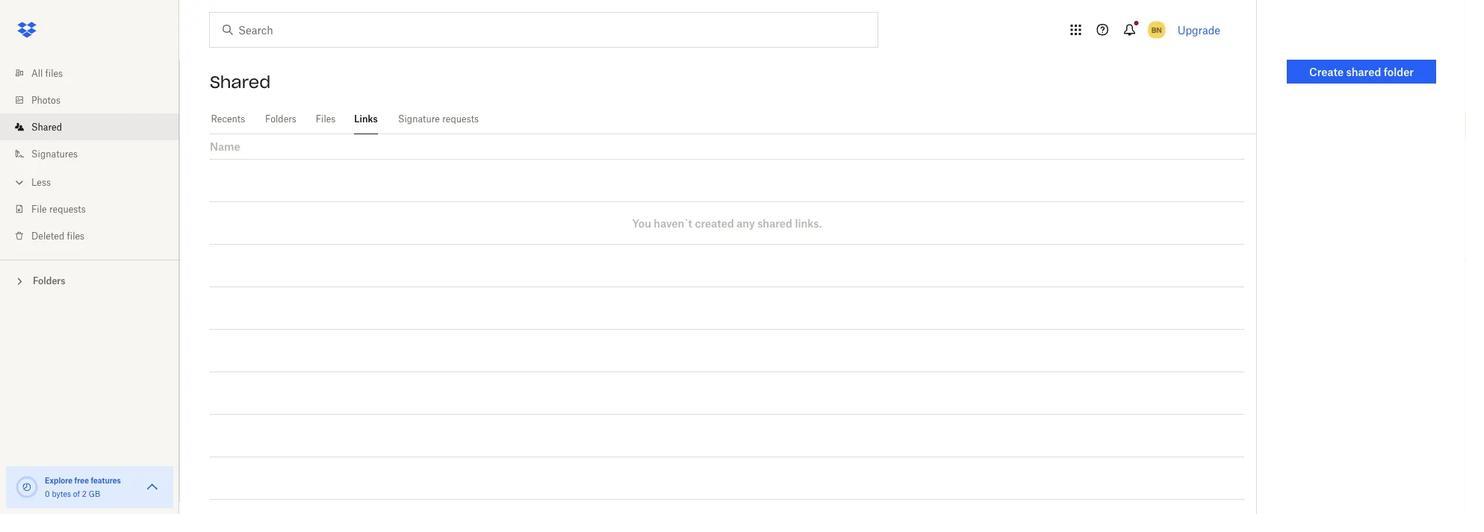 Task type: locate. For each thing, give the bounding box(es) containing it.
all files link
[[12, 60, 179, 87]]

shared up recents link
[[210, 72, 271, 93]]

1 horizontal spatial requests
[[442, 114, 479, 125]]

1 horizontal spatial folders
[[265, 114, 297, 125]]

name
[[210, 140, 240, 153]]

files right deleted
[[67, 230, 85, 242]]

folders down deleted
[[33, 276, 65, 287]]

folders button
[[0, 270, 179, 292]]

folders left files
[[265, 114, 297, 125]]

requests right the signature
[[442, 114, 479, 125]]

recents link
[[210, 105, 246, 132]]

0 vertical spatial requests
[[442, 114, 479, 125]]

features
[[91, 476, 121, 486]]

shared inside create shared folder button
[[1347, 65, 1382, 78]]

0 vertical spatial shared
[[1347, 65, 1382, 78]]

requests right file
[[49, 204, 86, 215]]

files
[[45, 68, 63, 79], [67, 230, 85, 242]]

signature
[[398, 114, 440, 125]]

gb
[[89, 490, 100, 499]]

1 vertical spatial files
[[67, 230, 85, 242]]

recents
[[211, 114, 245, 125]]

1 horizontal spatial files
[[67, 230, 85, 242]]

all
[[31, 68, 43, 79]]

tab list
[[210, 105, 1257, 134]]

shared right 'any'
[[758, 217, 793, 230]]

shared list item
[[0, 114, 179, 140]]

list
[[0, 51, 179, 260]]

dropbox image
[[12, 15, 42, 45]]

shared
[[210, 72, 271, 93], [31, 121, 62, 133]]

requests for signature requests
[[442, 114, 479, 125]]

folders inside button
[[33, 276, 65, 287]]

Search in folder "Dropbox" text field
[[238, 22, 847, 38]]

0 vertical spatial files
[[45, 68, 63, 79]]

signature requests link
[[396, 105, 481, 132]]

2
[[82, 490, 87, 499]]

0 horizontal spatial shared
[[758, 217, 793, 230]]

1 horizontal spatial shared
[[210, 72, 271, 93]]

0 horizontal spatial folders
[[33, 276, 65, 287]]

file requests link
[[12, 196, 179, 223]]

shared inside list item
[[31, 121, 62, 133]]

0 horizontal spatial shared
[[31, 121, 62, 133]]

less
[[31, 177, 51, 188]]

all files
[[31, 68, 63, 79]]

0 horizontal spatial requests
[[49, 204, 86, 215]]

shared down photos
[[31, 121, 62, 133]]

tab list containing recents
[[210, 105, 1257, 134]]

links
[[354, 114, 378, 125]]

1 vertical spatial shared
[[31, 121, 62, 133]]

bn button
[[1145, 18, 1169, 42]]

signatures link
[[12, 140, 179, 167]]

1 vertical spatial folders
[[33, 276, 65, 287]]

0
[[45, 490, 50, 499]]

requests inside 'link'
[[442, 114, 479, 125]]

files right all
[[45, 68, 63, 79]]

requests
[[442, 114, 479, 125], [49, 204, 86, 215]]

you haven`t created any shared links.
[[632, 217, 822, 230]]

create
[[1310, 65, 1344, 78]]

upgrade
[[1178, 24, 1221, 36]]

haven`t
[[654, 217, 693, 230]]

0 horizontal spatial files
[[45, 68, 63, 79]]

file
[[31, 204, 47, 215]]

upgrade link
[[1178, 24, 1221, 36]]

files link
[[315, 105, 336, 132]]

shared
[[1347, 65, 1382, 78], [758, 217, 793, 230]]

1 vertical spatial requests
[[49, 204, 86, 215]]

folders
[[265, 114, 297, 125], [33, 276, 65, 287]]

create shared folder
[[1310, 65, 1414, 78]]

shared left "folder"
[[1347, 65, 1382, 78]]

explore free features 0 bytes of 2 gb
[[45, 476, 121, 499]]

0 vertical spatial folders
[[265, 114, 297, 125]]

1 horizontal spatial shared
[[1347, 65, 1382, 78]]



Task type: describe. For each thing, give the bounding box(es) containing it.
of
[[73, 490, 80, 499]]

folder
[[1384, 65, 1414, 78]]

files
[[316, 114, 336, 125]]

shared link
[[12, 114, 179, 140]]

photos link
[[12, 87, 179, 114]]

bn
[[1152, 25, 1162, 34]]

signature requests
[[398, 114, 479, 125]]

1 vertical spatial shared
[[758, 217, 793, 230]]

signatures
[[31, 148, 78, 160]]

files for deleted files
[[67, 230, 85, 242]]

deleted
[[31, 230, 64, 242]]

photos
[[31, 95, 60, 106]]

created
[[695, 217, 734, 230]]

deleted files
[[31, 230, 85, 242]]

free
[[74, 476, 89, 486]]

create shared folder button
[[1287, 60, 1437, 84]]

files for all files
[[45, 68, 63, 79]]

deleted files link
[[12, 223, 179, 250]]

requests for file requests
[[49, 204, 86, 215]]

0 vertical spatial shared
[[210, 72, 271, 93]]

less image
[[12, 175, 27, 190]]

links link
[[354, 105, 378, 132]]

quota usage element
[[15, 476, 39, 500]]

list containing all files
[[0, 51, 179, 260]]

you
[[632, 217, 651, 230]]

bytes
[[52, 490, 71, 499]]

file requests
[[31, 204, 86, 215]]

any
[[737, 217, 755, 230]]

links.
[[795, 217, 822, 230]]

folders link
[[264, 105, 297, 132]]

explore
[[45, 476, 73, 486]]



Task type: vqa. For each thing, say whether or not it's contained in the screenshot.
The '06' Button
no



